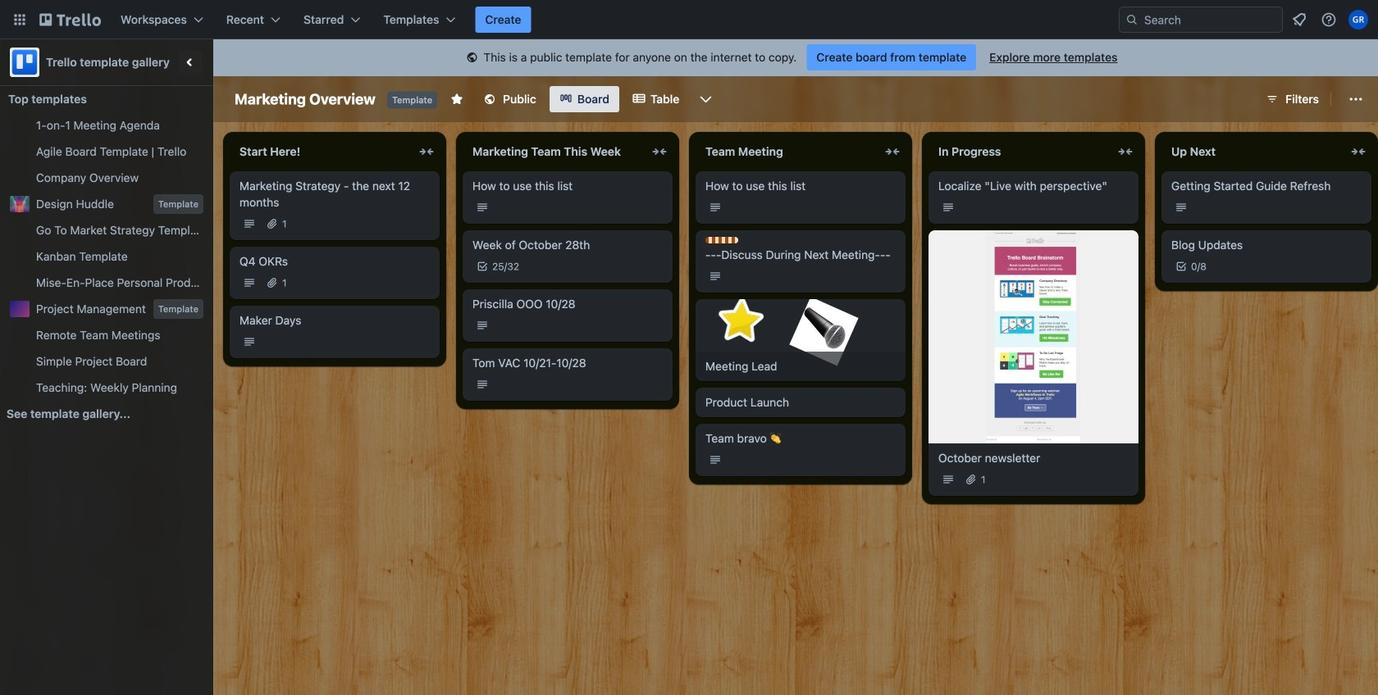 Task type: describe. For each thing, give the bounding box(es) containing it.
1 collapse list image from the left
[[417, 142, 436, 162]]

star or unstar board image
[[451, 93, 464, 106]]

show menu image
[[1348, 91, 1364, 107]]

5 collapse list image from the left
[[1349, 142, 1368, 162]]

Search field
[[1139, 8, 1282, 31]]

customize views image
[[698, 91, 714, 107]]

trello logo image
[[10, 48, 39, 77]]

star image
[[713, 294, 769, 350]]

greg robinson (gregrobinson96) image
[[1349, 10, 1368, 30]]

open information menu image
[[1321, 11, 1337, 28]]

4 collapse list image from the left
[[1116, 142, 1135, 162]]



Task type: locate. For each thing, give the bounding box(es) containing it.
back to home image
[[39, 7, 101, 33]]

workspace navigation collapse icon image
[[179, 51, 202, 74]]

5736211a5d65d7a43e62b18e image
[[789, 297, 859, 366]]

None text field
[[230, 139, 413, 165], [1162, 139, 1345, 165], [230, 139, 413, 165], [1162, 139, 1345, 165]]

None text field
[[463, 139, 646, 165], [696, 139, 879, 165], [929, 139, 1112, 165], [463, 139, 646, 165], [696, 139, 879, 165], [929, 139, 1112, 165]]

Board name text field
[[226, 86, 384, 112]]

2 collapse list image from the left
[[650, 142, 669, 162]]

primary element
[[0, 0, 1378, 39]]

3 collapse list image from the left
[[883, 142, 902, 162]]

search image
[[1126, 13, 1139, 26]]

0 notifications image
[[1290, 10, 1309, 30]]

collapse list image
[[417, 142, 436, 162], [650, 142, 669, 162], [883, 142, 902, 162], [1116, 142, 1135, 162], [1349, 142, 1368, 162]]

sm image
[[464, 50, 480, 66]]

color: orange, title: none image
[[706, 237, 738, 244]]



Task type: vqa. For each thing, say whether or not it's contained in the screenshot.
New
no



